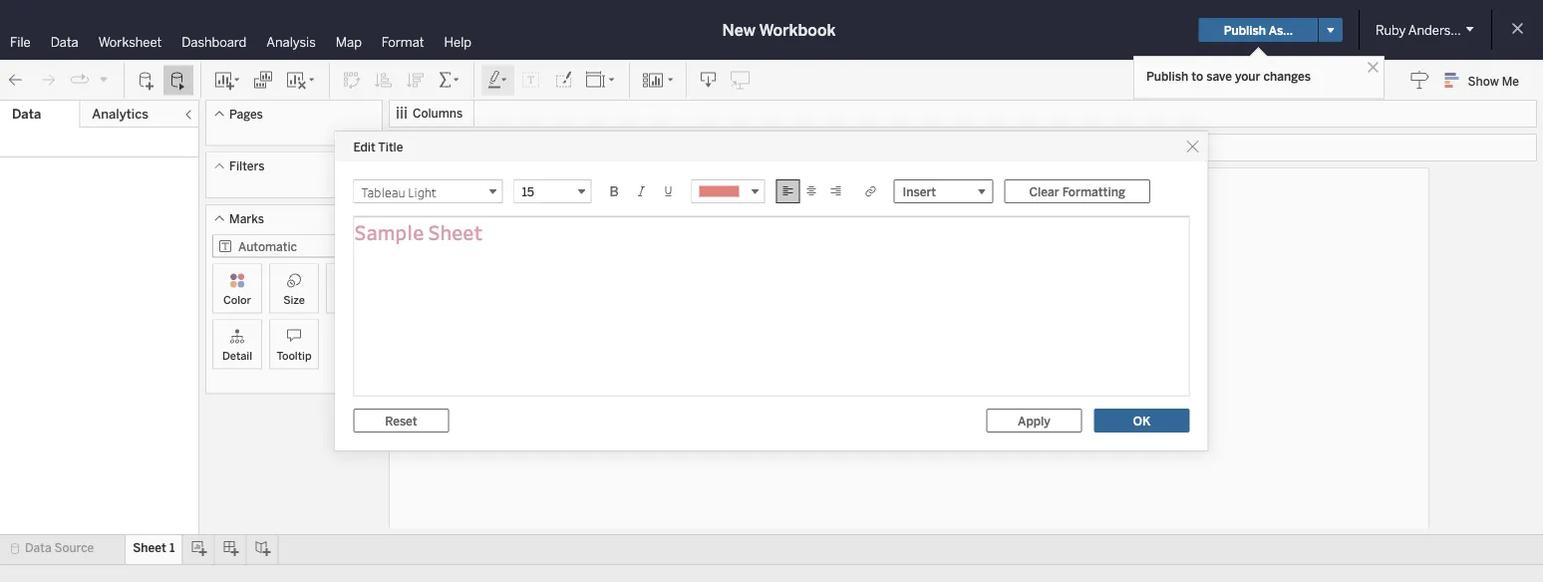 Task type: locate. For each thing, give the bounding box(es) containing it.
as...
[[1269, 23, 1293, 37]]

1 down columns
[[456, 178, 468, 205]]

data
[[51, 34, 78, 50], [12, 106, 41, 122], [25, 541, 51, 555]]

publish for publish to save your changes
[[1147, 69, 1189, 83]]

1 horizontal spatial sheet
[[397, 178, 451, 205]]

publish left the to
[[1147, 69, 1189, 83]]

swap rows and columns image
[[342, 70, 362, 90]]

1 right source
[[169, 541, 175, 555]]

1 vertical spatial publish
[[1147, 69, 1189, 83]]

sheet 1 right source
[[133, 541, 175, 555]]

close image
[[1364, 58, 1383, 77]]

formatting
[[1063, 184, 1126, 199]]

0 horizontal spatial 1
[[169, 541, 175, 555]]

anderson
[[1409, 22, 1466, 38]]

reset
[[385, 414, 418, 428]]

new
[[723, 20, 756, 39]]

sort ascending image
[[374, 70, 394, 90]]

clear formatting button
[[1005, 180, 1151, 203]]

dashboard
[[182, 34, 247, 50]]

publish
[[1224, 23, 1267, 37], [1147, 69, 1189, 83]]

0 horizontal spatial publish
[[1147, 69, 1189, 83]]

your
[[1236, 69, 1261, 83]]

undo image
[[6, 70, 26, 90]]

download image
[[699, 70, 719, 90]]

format
[[382, 34, 424, 50]]

sheet
[[397, 178, 451, 205], [133, 541, 166, 555]]

clear sheet image
[[285, 70, 317, 90]]

title
[[378, 139, 403, 154]]

publish left as...
[[1224, 23, 1267, 37]]

detail
[[222, 349, 252, 363]]

publish to save your changes
[[1147, 69, 1311, 83]]

edit title
[[354, 139, 403, 154]]

rows
[[413, 140, 443, 155]]

sheet 1 down the rows
[[397, 178, 468, 205]]

0 vertical spatial publish
[[1224, 23, 1267, 37]]

source
[[54, 541, 94, 555]]

sheet right source
[[133, 541, 166, 555]]

collapse image
[[182, 109, 194, 121]]

data left source
[[25, 541, 51, 555]]

ok
[[1134, 414, 1151, 428]]

sort descending image
[[406, 70, 426, 90]]

pages
[[229, 107, 263, 121]]

replay animation image
[[70, 70, 90, 90]]

show labels image
[[522, 70, 542, 90]]

show me
[[1469, 74, 1520, 88]]

1
[[456, 178, 468, 205], [169, 541, 175, 555]]

save
[[1207, 69, 1233, 83]]

1 horizontal spatial publish
[[1224, 23, 1267, 37]]

0 horizontal spatial sheet
[[133, 541, 166, 555]]

1 horizontal spatial 1
[[456, 178, 468, 205]]

apply button
[[987, 409, 1083, 433]]

data source
[[25, 541, 94, 555]]

marks
[[229, 211, 264, 226]]

publish inside button
[[1224, 23, 1267, 37]]

0 horizontal spatial sheet 1
[[133, 541, 175, 555]]

1 vertical spatial sheet 1
[[133, 541, 175, 555]]

sheet 1
[[397, 178, 468, 205], [133, 541, 175, 555]]

worksheet
[[98, 34, 162, 50]]

highlight image
[[487, 70, 510, 90]]

data guide image
[[1411, 70, 1431, 90]]

0 vertical spatial sheet 1
[[397, 178, 468, 205]]

columns
[[413, 106, 463, 121]]

data up replay animation image
[[51, 34, 78, 50]]

new workbook
[[723, 20, 836, 39]]

sheet down the rows
[[397, 178, 451, 205]]

me
[[1503, 74, 1520, 88]]

data down undo image at the left top of the page
[[12, 106, 41, 122]]



Task type: vqa. For each thing, say whether or not it's contained in the screenshot.
Select All 'Button'
no



Task type: describe. For each thing, give the bounding box(es) containing it.
1 vertical spatial data
[[12, 106, 41, 122]]

fit image
[[585, 70, 617, 90]]

clear formatting
[[1030, 184, 1126, 199]]

map
[[336, 34, 362, 50]]

workbook
[[759, 20, 836, 39]]

ruby anderson
[[1376, 22, 1466, 38]]

apply
[[1018, 414, 1051, 428]]

publish as...
[[1224, 23, 1293, 37]]

replay animation image
[[98, 73, 110, 85]]

to
[[1192, 69, 1204, 83]]

analysis
[[267, 34, 316, 50]]

reset button
[[354, 409, 449, 433]]

publish as... button
[[1199, 18, 1318, 42]]

text
[[340, 293, 362, 307]]

ruby
[[1376, 22, 1406, 38]]

resume auto updates image
[[169, 70, 188, 90]]

edit title dialog
[[336, 132, 1208, 451]]

help
[[444, 34, 472, 50]]

1 vertical spatial sheet
[[133, 541, 166, 555]]

analytics
[[92, 106, 148, 122]]

0 vertical spatial sheet
[[397, 178, 451, 205]]

duplicate image
[[253, 70, 273, 90]]

1 vertical spatial 1
[[169, 541, 175, 555]]

0 vertical spatial data
[[51, 34, 78, 50]]

show me button
[[1437, 65, 1538, 96]]

edit
[[354, 139, 376, 154]]

0 vertical spatial 1
[[456, 178, 468, 205]]

ok button
[[1094, 409, 1190, 433]]

new worksheet image
[[213, 70, 241, 90]]

filters
[[229, 159, 265, 174]]

show/hide cards image
[[642, 70, 674, 90]]

size
[[283, 293, 305, 307]]

publish for publish as...
[[1224, 23, 1267, 37]]

color
[[223, 293, 251, 307]]

file
[[10, 34, 31, 50]]

new data source image
[[137, 70, 157, 90]]

show
[[1469, 74, 1500, 88]]

changes
[[1264, 69, 1311, 83]]

totals image
[[438, 70, 462, 90]]

2 vertical spatial data
[[25, 541, 51, 555]]

tooltip
[[277, 349, 312, 363]]

to use edit in desktop, save the workbook outside of personal space image
[[731, 70, 751, 90]]

redo image
[[38, 70, 58, 90]]

1 horizontal spatial sheet 1
[[397, 178, 468, 205]]

clear
[[1030, 184, 1060, 199]]

format workbook image
[[553, 70, 573, 90]]



